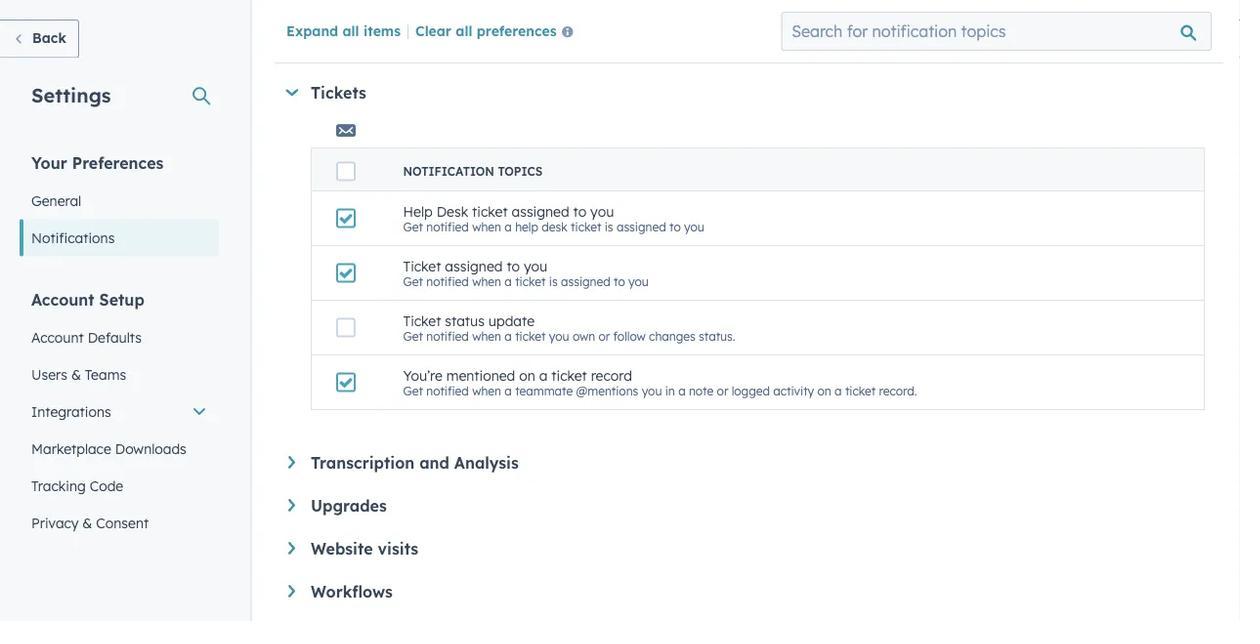 Task type: describe. For each thing, give the bounding box(es) containing it.
notified inside 'you're mentioned on a ticket record get notified when a teammate @mentions you in a note or logged activity on a ticket record.'
[[427, 384, 469, 399]]

expand all items
[[286, 22, 401, 39]]

get inside ticket assigned to you get notified when a ticket is assigned to you
[[403, 274, 423, 289]]

back
[[32, 29, 66, 46]]

0 horizontal spatial on
[[519, 367, 536, 384]]

visits
[[378, 540, 419, 559]]

notification topics
[[403, 164, 543, 179]]

items
[[364, 22, 401, 39]]

clear
[[416, 22, 452, 39]]

follow
[[614, 329, 646, 344]]

integrations
[[31, 403, 111, 420]]

you're mentioned on a ticket record get notified when a teammate @mentions you in a note or logged activity on a ticket record.
[[403, 367, 918, 399]]

record.
[[879, 384, 918, 399]]

workflows
[[311, 583, 393, 602]]

& for privacy
[[82, 515, 92, 532]]

get inside help desk ticket assigned to you get notified when a help desk ticket is assigned to you
[[403, 220, 423, 234]]

assigned down topics
[[512, 203, 570, 220]]

your
[[31, 153, 67, 173]]

tracking code
[[31, 478, 123, 495]]

your preferences element
[[20, 152, 219, 257]]

changes
[[649, 329, 696, 344]]

website visits
[[311, 540, 419, 559]]

back link
[[0, 20, 79, 58]]

account defaults
[[31, 329, 142, 346]]

transcription
[[311, 454, 415, 473]]

when inside 'you're mentioned on a ticket record get notified when a teammate @mentions you in a note or logged activity on a ticket record.'
[[472, 384, 502, 399]]

account setup element
[[20, 289, 219, 579]]

preferences
[[72, 153, 164, 173]]

notified inside help desk ticket assigned to you get notified when a help desk ticket is assigned to you
[[427, 220, 469, 234]]

and
[[420, 454, 450, 473]]

defaults
[[88, 329, 142, 346]]

in
[[666, 384, 675, 399]]

you inside "ticket status update get notified when a ticket you own or follow changes status."
[[549, 329, 570, 344]]

ticket inside ticket assigned to you get notified when a ticket is assigned to you
[[515, 274, 546, 289]]

website visits button
[[288, 540, 1206, 559]]

caret image for website visits
[[288, 543, 295, 555]]

consent
[[96, 515, 149, 532]]

marketplace downloads link
[[20, 431, 219, 468]]

marketplace downloads
[[31, 440, 187, 458]]

website
[[311, 540, 373, 559]]

general
[[31, 192, 81, 209]]

users
[[31, 366, 67, 383]]

status.
[[699, 329, 736, 344]]

preferences
[[477, 22, 557, 39]]

clear all preferences
[[416, 22, 557, 39]]

assigned up 'status'
[[445, 257, 503, 274]]

ticket status update get notified when a ticket you own or follow changes status.
[[403, 312, 736, 344]]

expand
[[286, 22, 338, 39]]

all for clear
[[456, 22, 473, 39]]

status
[[445, 312, 485, 329]]

notifications
[[31, 229, 115, 246]]

caret image for transcription and analysis
[[288, 457, 295, 469]]

notified inside ticket assigned to you get notified when a ticket is assigned to you
[[427, 274, 469, 289]]

users & teams link
[[20, 356, 219, 394]]

all for expand
[[343, 22, 359, 39]]

tickets
[[311, 83, 367, 103]]



Task type: vqa. For each thing, say whether or not it's contained in the screenshot.
2nd notified from the top
yes



Task type: locate. For each thing, give the bounding box(es) containing it.
4 when from the top
[[472, 384, 502, 399]]

caret image for tickets
[[286, 89, 298, 96]]

is
[[605, 220, 614, 234], [549, 274, 558, 289]]

caret image
[[288, 543, 295, 555], [288, 586, 295, 598]]

caret image inside website visits dropdown button
[[288, 543, 295, 555]]

3 notified from the top
[[427, 329, 469, 344]]

& right privacy
[[82, 515, 92, 532]]

get left desk
[[403, 220, 423, 234]]

a down "ticket status update get notified when a ticket you own or follow changes status."
[[539, 367, 548, 384]]

workflows button
[[288, 583, 1206, 602]]

desk
[[437, 203, 469, 220]]

caret image inside tickets dropdown button
[[286, 89, 298, 96]]

account defaults link
[[20, 319, 219, 356]]

caret image for upgrades
[[288, 500, 295, 512]]

assigned right desk
[[617, 220, 666, 234]]

1 all from the left
[[343, 22, 359, 39]]

1 horizontal spatial all
[[456, 22, 473, 39]]

a right 'status'
[[505, 329, 512, 344]]

own
[[573, 329, 596, 344]]

1 ticket from the top
[[403, 257, 441, 274]]

caret image inside "workflows" dropdown button
[[288, 586, 295, 598]]

teammate
[[515, 384, 573, 399]]

transcription and analysis
[[311, 454, 519, 473]]

get up you're on the left of page
[[403, 329, 423, 344]]

activity
[[774, 384, 815, 399]]

you
[[591, 203, 614, 220], [684, 220, 705, 234], [524, 257, 548, 274], [629, 274, 649, 289], [549, 329, 570, 344], [642, 384, 662, 399]]

notified up 'status'
[[427, 274, 469, 289]]

1 horizontal spatial or
[[717, 384, 729, 399]]

on
[[519, 367, 536, 384], [818, 384, 832, 399]]

1 vertical spatial account
[[31, 329, 84, 346]]

4 notified from the top
[[427, 384, 469, 399]]

or
[[599, 329, 610, 344], [717, 384, 729, 399]]

notified inside "ticket status update get notified when a ticket you own or follow changes status."
[[427, 329, 469, 344]]

all inside button
[[456, 22, 473, 39]]

1 vertical spatial &
[[82, 515, 92, 532]]

& for users
[[71, 366, 81, 383]]

privacy
[[31, 515, 79, 532]]

account
[[31, 290, 94, 309], [31, 329, 84, 346]]

get inside "ticket status update get notified when a ticket you own or follow changes status."
[[403, 329, 423, 344]]

analysis
[[454, 454, 519, 473]]

account setup
[[31, 290, 145, 309]]

3 when from the top
[[472, 329, 502, 344]]

caret image inside upgrades 'dropdown button'
[[288, 500, 295, 512]]

caret image left website
[[288, 543, 295, 555]]

get inside 'you're mentioned on a ticket record get notified when a teammate @mentions you in a note or logged activity on a ticket record.'
[[403, 384, 423, 399]]

a right in
[[679, 384, 686, 399]]

update
[[489, 312, 535, 329]]

get down help
[[403, 274, 423, 289]]

caret image for workflows
[[288, 586, 295, 598]]

when up mentioned
[[472, 329, 502, 344]]

code
[[90, 478, 123, 495]]

caret image left upgrades
[[288, 500, 295, 512]]

caret image left tickets
[[286, 89, 298, 96]]

4 get from the top
[[403, 384, 423, 399]]

topics
[[498, 164, 543, 179]]

settings
[[31, 83, 111, 107]]

or inside "ticket status update get notified when a ticket you own or follow changes status."
[[599, 329, 610, 344]]

when inside ticket assigned to you get notified when a ticket is assigned to you
[[472, 274, 502, 289]]

@mentions
[[576, 384, 639, 399]]

your preferences
[[31, 153, 164, 173]]

1 notified from the top
[[427, 220, 469, 234]]

account for account setup
[[31, 290, 94, 309]]

account up users at the left bottom
[[31, 329, 84, 346]]

ticket for ticket status update
[[403, 312, 441, 329]]

0 vertical spatial is
[[605, 220, 614, 234]]

a inside ticket assigned to you get notified when a ticket is assigned to you
[[505, 274, 512, 289]]

& right users at the left bottom
[[71, 366, 81, 383]]

ticket for ticket assigned to you
[[403, 257, 441, 274]]

help desk ticket assigned to you get notified when a help desk ticket is assigned to you
[[403, 203, 705, 234]]

tracking
[[31, 478, 86, 495]]

ticket
[[403, 257, 441, 274], [403, 312, 441, 329]]

2 account from the top
[[31, 329, 84, 346]]

0 vertical spatial caret image
[[286, 89, 298, 96]]

ticket left 'status'
[[403, 312, 441, 329]]

notified
[[427, 220, 469, 234], [427, 274, 469, 289], [427, 329, 469, 344], [427, 384, 469, 399]]

0 vertical spatial caret image
[[288, 543, 295, 555]]

record
[[591, 367, 633, 384]]

2 get from the top
[[403, 274, 423, 289]]

is inside ticket assigned to you get notified when a ticket is assigned to you
[[549, 274, 558, 289]]

2 ticket from the top
[[403, 312, 441, 329]]

on right mentioned
[[519, 367, 536, 384]]

ticket
[[472, 203, 508, 220], [571, 220, 602, 234], [515, 274, 546, 289], [515, 329, 546, 344], [552, 367, 587, 384], [846, 384, 876, 399]]

1 vertical spatial caret image
[[288, 586, 295, 598]]

clear all preferences button
[[416, 20, 581, 44]]

is right desk
[[605, 220, 614, 234]]

0 horizontal spatial is
[[549, 274, 558, 289]]

2 when from the top
[[472, 274, 502, 289]]

0 vertical spatial &
[[71, 366, 81, 383]]

note
[[689, 384, 714, 399]]

a inside "ticket status update get notified when a ticket you own or follow changes status."
[[505, 329, 512, 344]]

a up 'update'
[[505, 274, 512, 289]]

1 vertical spatial caret image
[[288, 457, 295, 469]]

get left mentioned
[[403, 384, 423, 399]]

1 vertical spatial or
[[717, 384, 729, 399]]

a inside help desk ticket assigned to you get notified when a help desk ticket is assigned to you
[[505, 220, 512, 234]]

1 get from the top
[[403, 220, 423, 234]]

when up 'status'
[[472, 274, 502, 289]]

1 when from the top
[[472, 220, 502, 234]]

1 horizontal spatial is
[[605, 220, 614, 234]]

caret image left workflows
[[288, 586, 295, 598]]

notified up you're on the left of page
[[427, 329, 469, 344]]

downloads
[[115, 440, 187, 458]]

marketplace
[[31, 440, 111, 458]]

2 caret image from the top
[[288, 586, 295, 598]]

or right own
[[599, 329, 610, 344]]

notified down 'status'
[[427, 384, 469, 399]]

1 caret image from the top
[[288, 543, 295, 555]]

is inside help desk ticket assigned to you get notified when a help desk ticket is assigned to you
[[605, 220, 614, 234]]

when
[[472, 220, 502, 234], [472, 274, 502, 289], [472, 329, 502, 344], [472, 384, 502, 399]]

or right note
[[717, 384, 729, 399]]

0 horizontal spatial &
[[71, 366, 81, 383]]

when inside "ticket status update get notified when a ticket you own or follow changes status."
[[472, 329, 502, 344]]

caret image inside transcription and analysis dropdown button
[[288, 457, 295, 469]]

users & teams
[[31, 366, 126, 383]]

tracking code link
[[20, 468, 219, 505]]

ticket inside ticket assigned to you get notified when a ticket is assigned to you
[[403, 257, 441, 274]]

all right clear
[[456, 22, 473, 39]]

&
[[71, 366, 81, 383], [82, 515, 92, 532]]

setup
[[99, 290, 145, 309]]

to
[[573, 203, 587, 220], [670, 220, 681, 234], [507, 257, 520, 274], [614, 274, 625, 289]]

account for account defaults
[[31, 329, 84, 346]]

when left teammate
[[472, 384, 502, 399]]

desk
[[542, 220, 568, 234]]

mentioned
[[447, 367, 516, 384]]

on right activity
[[818, 384, 832, 399]]

1 horizontal spatial &
[[82, 515, 92, 532]]

expand all items button
[[286, 22, 401, 39]]

get
[[403, 220, 423, 234], [403, 274, 423, 289], [403, 329, 423, 344], [403, 384, 423, 399]]

notification
[[403, 164, 495, 179]]

0 vertical spatial ticket
[[403, 257, 441, 274]]

a
[[505, 220, 512, 234], [505, 274, 512, 289], [505, 329, 512, 344], [539, 367, 548, 384], [505, 384, 512, 399], [679, 384, 686, 399], [835, 384, 842, 399]]

ticket inside "ticket status update get notified when a ticket you own or follow changes status."
[[403, 312, 441, 329]]

ticket down help
[[403, 257, 441, 274]]

or inside 'you're mentioned on a ticket record get notified when a teammate @mentions you in a note or logged activity on a ticket record.'
[[717, 384, 729, 399]]

1 account from the top
[[31, 290, 94, 309]]

general link
[[20, 182, 219, 219]]

a right activity
[[835, 384, 842, 399]]

Search for notification topics search field
[[782, 12, 1212, 51]]

account up account defaults
[[31, 290, 94, 309]]

help
[[515, 220, 539, 234]]

a left help
[[505, 220, 512, 234]]

transcription and analysis button
[[288, 454, 1206, 473]]

0 vertical spatial account
[[31, 290, 94, 309]]

privacy & consent
[[31, 515, 149, 532]]

& inside 'link'
[[82, 515, 92, 532]]

when right desk
[[472, 220, 502, 234]]

privacy & consent link
[[20, 505, 219, 542]]

2 vertical spatial caret image
[[288, 500, 295, 512]]

1 vertical spatial ticket
[[403, 312, 441, 329]]

2 notified from the top
[[427, 274, 469, 289]]

when inside help desk ticket assigned to you get notified when a help desk ticket is assigned to you
[[472, 220, 502, 234]]

caret image
[[286, 89, 298, 96], [288, 457, 295, 469], [288, 500, 295, 512]]

notifications link
[[20, 219, 219, 257]]

all
[[343, 22, 359, 39], [456, 22, 473, 39]]

assigned up "ticket status update get notified when a ticket you own or follow changes status."
[[561, 274, 611, 289]]

1 vertical spatial is
[[549, 274, 558, 289]]

teams
[[85, 366, 126, 383]]

ticket inside "ticket status update get notified when a ticket you own or follow changes status."
[[515, 329, 546, 344]]

assigned
[[512, 203, 570, 220], [617, 220, 666, 234], [445, 257, 503, 274], [561, 274, 611, 289]]

you're
[[403, 367, 443, 384]]

0 vertical spatial or
[[599, 329, 610, 344]]

integrations button
[[20, 394, 219, 431]]

logged
[[732, 384, 770, 399]]

notified down the notification in the left of the page
[[427, 220, 469, 234]]

1 horizontal spatial on
[[818, 384, 832, 399]]

help
[[403, 203, 433, 220]]

tickets button
[[285, 83, 1206, 103]]

a left teammate
[[505, 384, 512, 399]]

caret image left the "transcription"
[[288, 457, 295, 469]]

0 horizontal spatial all
[[343, 22, 359, 39]]

3 get from the top
[[403, 329, 423, 344]]

is up "ticket status update get notified when a ticket you own or follow changes status."
[[549, 274, 558, 289]]

upgrades button
[[288, 497, 1206, 516]]

0 horizontal spatial or
[[599, 329, 610, 344]]

all left items
[[343, 22, 359, 39]]

ticket assigned to you get notified when a ticket is assigned to you
[[403, 257, 649, 289]]

you inside 'you're mentioned on a ticket record get notified when a teammate @mentions you in a note or logged activity on a ticket record.'
[[642, 384, 662, 399]]

upgrades
[[311, 497, 387, 516]]

2 all from the left
[[456, 22, 473, 39]]



